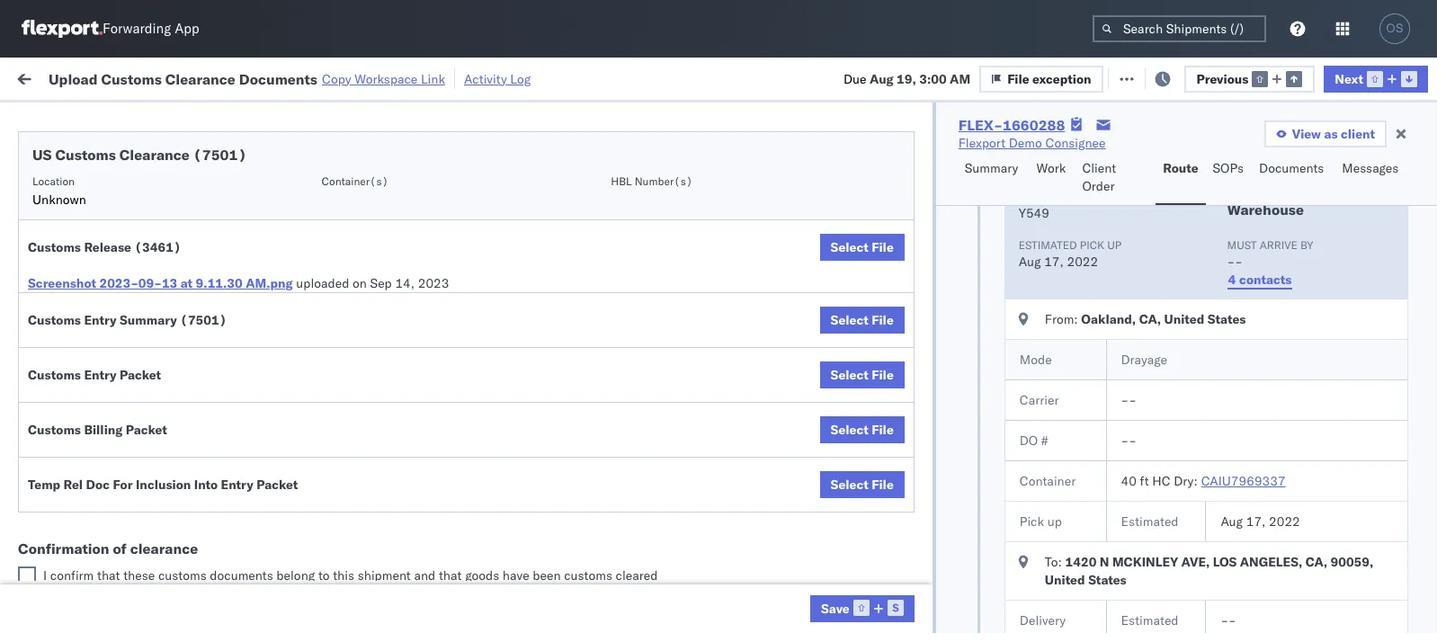 Task type: describe. For each thing, give the bounding box(es) containing it.
205
[[414, 70, 438, 86]]

0 horizontal spatial consignee
[[754, 576, 815, 592]]

select for customs release (3461)
[[831, 239, 869, 255]]

2 vertical spatial flexport
[[667, 576, 715, 592]]

1 horizontal spatial exception
[[1155, 70, 1214, 86]]

bookings test consignee
[[784, 576, 928, 592]]

1 fcl from the top
[[591, 180, 613, 197]]

pickup for 4th schedule pickup from los angeles, ca button from the bottom
[[98, 250, 137, 266]]

this
[[333, 568, 354, 584]]

1 customs from the left
[[158, 568, 207, 584]]

1 lhuu7894563, from the top
[[1108, 417, 1201, 434]]

file for customs entry packet
[[872, 367, 894, 383]]

from inside confirm pickup from los angeles, ca
[[133, 487, 159, 503]]

5 schedule pickup from los angeles, ca link from the top
[[41, 565, 255, 601]]

id
[[987, 147, 998, 160]]

pick up
[[1020, 514, 1062, 530]]

select file button for customs entry packet
[[820, 362, 905, 389]]

for
[[113, 477, 133, 493]]

documents
[[210, 568, 273, 584]]

pickup for first schedule pickup from los angeles, ca button
[[98, 210, 137, 226]]

messages
[[1342, 160, 1399, 176]]

1 1846748 from the top
[[1032, 180, 1086, 197]]

pick
[[1020, 514, 1044, 530]]

from:
[[1045, 311, 1078, 327]]

edt, for 5th the schedule pickup from los angeles, ca "link" from the bottom of the page
[[344, 220, 372, 236]]

2 lhuu7894563, uetu5238478 from the top
[[1108, 457, 1292, 473]]

ocean fcl for 5th the schedule pickup from los angeles, ca "link" from the bottom of the page
[[551, 220, 613, 236]]

19,
[[897, 71, 916, 87]]

estimated inside estimated pick up aug 17, 2022
[[1019, 238, 1077, 252]]

hbl
[[611, 175, 632, 188]]

flexport demo consignee link
[[959, 134, 1106, 152]]

759 at risk
[[332, 70, 394, 86]]

-- for do #
[[1121, 433, 1137, 449]]

select for customs entry packet
[[831, 367, 869, 383]]

4 lhuu7894563, from the top
[[1108, 536, 1201, 552]]

0 vertical spatial 14,
[[395, 275, 415, 291]]

2023-
[[99, 275, 138, 291]]

flex- up flex id
[[959, 116, 1003, 134]]

contacts
[[1240, 272, 1292, 288]]

1 vertical spatial 14,
[[401, 457, 420, 474]]

1420 n mckinley ave, los angeles, ca, 90059, united states
[[1045, 554, 1374, 588]]

1 flex-1889466 from the top
[[993, 418, 1086, 434]]

7 resize handle column header from the left
[[1078, 139, 1099, 633]]

states inside 1420 n mckinley ave, los angeles, ca, 90059, united states
[[1089, 572, 1127, 588]]

flex- down mode
[[993, 378, 1032, 394]]

2 customs from the left
[[564, 568, 613, 584]]

select file for customs release (3461)
[[831, 239, 894, 255]]

upload customs clearance documents link
[[41, 367, 255, 403]]

23,
[[400, 497, 419, 513]]

2 schedule delivery appointment button from the top
[[41, 297, 221, 317]]

(3461)
[[134, 239, 181, 255]]

los for first schedule pickup from los angeles, ca button from the bottom
[[170, 566, 190, 582]]

5 ocean fcl from the top
[[551, 457, 613, 474]]

log
[[510, 71, 531, 87]]

my
[[18, 65, 47, 90]]

have
[[503, 568, 529, 584]]

select file for customs entry packet
[[831, 367, 894, 383]]

1 flex-1846748 from the top
[[993, 180, 1086, 197]]

2 vertical spatial --
[[1221, 613, 1237, 629]]

oakland,
[[1082, 311, 1136, 327]]

0 horizontal spatial ca,
[[1139, 311, 1161, 327]]

next button
[[1324, 65, 1428, 92]]

confirm for confirm delivery
[[41, 536, 87, 552]]

must arrive by -- 4 contacts
[[1227, 238, 1314, 288]]

mbl/mawb numbers button
[[1216, 143, 1423, 161]]

1 vertical spatial flexport demo consignee
[[667, 576, 815, 592]]

file for customs billing packet
[[872, 422, 894, 438]]

3 flex-1889466 from the top
[[993, 497, 1086, 513]]

jan
[[374, 576, 394, 592]]

belong
[[276, 568, 315, 584]]

action
[[1374, 70, 1414, 86]]

2 abcdefg78456546 from the top
[[1225, 457, 1346, 474]]

confirmation of clearance
[[18, 540, 198, 558]]

schedule for 5th the schedule pickup from los angeles, ca "link" from the bottom of the page
[[41, 210, 95, 226]]

schedule for 3rd the schedule pickup from los angeles, ca "link" from the bottom
[[41, 329, 95, 345]]

0 horizontal spatial work
[[197, 70, 228, 86]]

0 horizontal spatial file exception
[[1008, 71, 1092, 87]]

13,
[[397, 576, 417, 592]]

to
[[318, 568, 330, 584]]

billing
[[84, 422, 123, 438]]

3 1889466 from the top
[[1032, 497, 1086, 513]]

4 hlxu8034992 from the top
[[1299, 299, 1387, 315]]

6 resize handle column header from the left
[[934, 139, 955, 633]]

customs down by:
[[55, 146, 116, 164]]

nov for upload customs clearance documents link
[[374, 378, 397, 394]]

1 horizontal spatial work
[[1037, 160, 1066, 176]]

us customs clearance (7501)
[[32, 146, 247, 164]]

customs down 'screenshot' on the top left of page
[[28, 312, 81, 328]]

6 2:59 from the top
[[290, 457, 317, 474]]

into
[[194, 477, 218, 493]]

flex id button
[[955, 143, 1081, 161]]

numbers for container numbers
[[1108, 154, 1153, 167]]

activity log button
[[464, 68, 531, 89]]

ocean fcl for upload customs clearance documents link
[[551, 378, 613, 394]]

flex- up 'lagerfeld'
[[993, 576, 1032, 592]]

ca for confirm pickup from los angeles, ca link
[[41, 505, 58, 521]]

link
[[421, 71, 445, 87]]

appointment for second schedule delivery appointment link from the top of the page
[[147, 298, 221, 314]]

consignee inside 'link'
[[1046, 135, 1106, 151]]

select file button for customs billing packet
[[820, 416, 905, 443]]

2 uetu5238478 from the top
[[1204, 457, 1292, 473]]

select file button for temp rel doc for inclusion into entry packet
[[820, 471, 905, 498]]

1 schedule pickup from los angeles, ca button from the top
[[41, 209, 255, 247]]

5 ceau7522281, hlxu6269489, hlxu8034992 from the top
[[1108, 338, 1387, 354]]

40
[[1121, 473, 1137, 489]]

1 ocean fcl from the top
[[551, 180, 613, 197]]

los for 4th schedule pickup from los angeles, ca button from the top of the page
[[170, 408, 190, 424]]

appointment for 1st schedule delivery appointment link from the bottom of the page
[[147, 457, 221, 473]]

fcl for first schedule pickup from los angeles, ca button
[[591, 220, 613, 236]]

2 ceau7522281, hlxu6269489, hlxu8034992 from the top
[[1108, 219, 1387, 236]]

13
[[162, 275, 177, 291]]

y549
[[1019, 205, 1050, 221]]

2 vertical spatial entry
[[221, 477, 253, 493]]

2 schedule pickup from los angeles, ca button from the top
[[41, 249, 255, 287]]

1 resize handle column header from the left
[[257, 139, 279, 633]]

2 5, from the top
[[401, 220, 413, 236]]

rel
[[64, 477, 83, 493]]

route
[[1163, 160, 1199, 176]]

angeles, for 2nd the schedule pickup from los angeles, ca "link" from the bottom
[[193, 408, 242, 424]]

mbl/mawb
[[1225, 147, 1288, 160]]

5 fcl from the top
[[591, 457, 613, 474]]

2 lhuu7894563, from the top
[[1108, 457, 1201, 473]]

4 5, from the top
[[401, 299, 413, 315]]

5 schedule pickup from los angeles, ca button from the top
[[41, 565, 255, 603]]

flex- down the flex-1893174
[[993, 616, 1032, 632]]

must
[[1227, 238, 1257, 252]]

4 uetu5238478 from the top
[[1204, 536, 1292, 552]]

hlxu6269489, for 3rd the schedule pickup from los angeles, ca "link" from the bottom
[[1204, 338, 1296, 354]]

3 schedule pickup from los angeles, ca from the top
[[41, 329, 242, 363]]

forwarding app link
[[22, 20, 199, 38]]

est, for 23,
[[343, 497, 370, 513]]

flex- up y549
[[993, 180, 1032, 197]]

2 horizontal spatial documents
[[1259, 160, 1324, 176]]

fcl for 3rd schedule pickup from los angeles, ca button from the bottom of the page
[[591, 339, 613, 355]]

angeles, for confirm pickup from los angeles, ca link
[[186, 487, 235, 503]]

5 schedule pickup from los angeles, ca from the top
[[41, 566, 242, 600]]

previous button
[[1184, 65, 1315, 92]]

angeles, for 3rd the schedule pickup from los angeles, ca "link" from the bottom
[[193, 329, 242, 345]]

flex- down y549
[[993, 260, 1032, 276]]

from: oakland, ca, united states
[[1045, 311, 1246, 327]]

1 ceau7522281, from the top
[[1108, 180, 1201, 196]]

schedule for 2nd the schedule pickup from los angeles, ca "link"
[[41, 250, 95, 266]]

select file for temp rel doc for inclusion into entry packet
[[831, 477, 894, 493]]

test123456 for upload customs clearance documents link
[[1225, 378, 1301, 394]]

import work button
[[146, 58, 235, 98]]

warehouse
[[1227, 201, 1304, 219]]

os
[[1387, 22, 1404, 35]]

workitem
[[20, 147, 67, 160]]

maeu9408431
[[1225, 616, 1316, 632]]

1 horizontal spatial file exception
[[1130, 70, 1214, 86]]

dec for 14,
[[374, 457, 398, 474]]

3 schedule pickup from los angeles, ca link from the top
[[41, 328, 255, 364]]

7 2:59 from the top
[[290, 576, 317, 592]]

ca, inside 1420 n mckinley ave, los angeles, ca, 90059, united states
[[1306, 554, 1328, 570]]

as
[[1324, 126, 1338, 142]]

flexport. image
[[22, 20, 103, 38]]

2 schedule pickup from los angeles, ca link from the top
[[41, 249, 255, 285]]

flex-1660288
[[959, 116, 1065, 134]]

activity
[[464, 71, 507, 87]]

17, inside estimated pick up aug 17, 2022
[[1044, 254, 1064, 270]]

flex- down do
[[993, 457, 1032, 474]]

release
[[84, 239, 131, 255]]

0 vertical spatial 2023
[[418, 275, 449, 291]]

schedule for second schedule delivery appointment link from the top of the page
[[41, 298, 95, 314]]

flex-1660288 link
[[959, 116, 1065, 134]]

3 abcdefg78456546 from the top
[[1225, 497, 1346, 513]]

1 schedule delivery appointment link from the top
[[41, 179, 221, 197]]

shipment
[[358, 568, 411, 584]]

3 schedule delivery appointment link from the top
[[41, 456, 221, 474]]

copy workspace link button
[[322, 71, 445, 87]]

flex-1893174
[[993, 576, 1086, 592]]

location
[[32, 175, 75, 188]]

view as client button
[[1265, 121, 1387, 148]]

2 test123456 from the top
[[1225, 299, 1301, 315]]

1 ceau7522281, hlxu6269489, hlxu8034992 from the top
[[1108, 180, 1387, 196]]

4 schedule pickup from los angeles, ca link from the top
[[41, 407, 255, 443]]

1 vertical spatial summary
[[120, 312, 177, 328]]

2 that from the left
[[439, 568, 462, 584]]

confirm delivery
[[41, 536, 137, 552]]

confirm delivery button
[[41, 535, 137, 555]]

demo inside 'link'
[[1009, 135, 1042, 151]]

screenshot
[[28, 275, 96, 291]]

1 hlxu6269489, from the top
[[1204, 180, 1296, 196]]

flex
[[964, 147, 984, 160]]

2 flex-1889466 from the top
[[993, 457, 1086, 474]]

1 schedule pickup from los angeles, ca from the top
[[41, 210, 242, 244]]

documents for upload customs clearance documents
[[41, 386, 106, 403]]

up inside estimated pick up aug 17, 2022
[[1108, 238, 1122, 252]]

carrier
[[1020, 392, 1059, 408]]

est, for 13,
[[344, 576, 371, 592]]

4 1889466 from the top
[[1032, 537, 1086, 553]]

customs inside upload customs clearance documents
[[86, 368, 136, 385]]

customs up 'screenshot' on the top left of page
[[28, 239, 81, 255]]

batch action
[[1336, 70, 1414, 86]]

4 1846748 from the top
[[1032, 299, 1086, 315]]

5 5, from the top
[[401, 339, 413, 355]]

flex-1846748 for 3rd the schedule pickup from los angeles, ca "link" from the bottom
[[993, 339, 1086, 355]]

ca for 3rd the schedule pickup from los angeles, ca "link" from the bottom
[[41, 347, 58, 363]]

1 horizontal spatial united
[[1164, 311, 1205, 327]]

1 vertical spatial up
[[1048, 514, 1062, 530]]

doc
[[86, 477, 110, 493]]

7:00
[[290, 497, 317, 513]]

flex- left from:
[[993, 299, 1032, 315]]

hlxu6269489, for upload customs clearance documents link
[[1204, 378, 1296, 394]]

upload customs clearance documents copy workspace link
[[49, 70, 445, 88]]

4 resize handle column header from the left
[[637, 139, 658, 633]]

bookings
[[784, 576, 837, 592]]

flex- left '#'
[[993, 418, 1032, 434]]

1 1889466 from the top
[[1032, 418, 1086, 434]]

client order
[[1083, 160, 1117, 194]]

4 hlxu6269489, from the top
[[1204, 299, 1296, 315]]

2130387
[[1032, 616, 1086, 632]]

clearance for us customs clearance (7501)
[[119, 146, 190, 164]]

container for container numbers
[[1108, 139, 1156, 153]]

maeu9736123
[[1225, 576, 1316, 592]]

3 uetu5238478 from the top
[[1204, 497, 1292, 513]]

3 resize handle column header from the left
[[520, 139, 542, 633]]

1 vertical spatial at
[[181, 275, 193, 291]]

clearance for upload customs clearance documents
[[139, 368, 197, 385]]

messages button
[[1335, 152, 1409, 205]]

next
[[1335, 71, 1364, 87]]

3:00
[[920, 71, 947, 87]]

1 5, from the top
[[401, 180, 413, 197]]

edt, for 3rd the schedule pickup from los angeles, ca "link" from the bottom
[[344, 339, 372, 355]]

1 hlxu8034992 from the top
[[1299, 180, 1387, 196]]

:
[[1194, 473, 1198, 489]]

2 1889466 from the top
[[1032, 457, 1086, 474]]

1846748 for 4th schedule pickup from los angeles, ca button from the bottom
[[1032, 260, 1086, 276]]

1 that from the left
[[97, 568, 120, 584]]

est, for 14,
[[344, 457, 371, 474]]

2:59 am edt, nov 5, 2022 for 4th schedule pickup from los angeles, ca button from the bottom
[[290, 260, 448, 276]]

4 edt, from the top
[[344, 299, 372, 315]]

3 schedule pickup from los angeles, ca button from the top
[[41, 328, 255, 366]]

3 2:59 from the top
[[290, 260, 317, 276]]

ceau7522281, for first schedule pickup from los angeles, ca button
[[1108, 219, 1201, 236]]

upload customs clearance documents button
[[41, 367, 255, 405]]

flex- down "summary" button
[[993, 220, 1032, 236]]

nov for 5th the schedule pickup from los angeles, ca "link" from the bottom of the page
[[375, 220, 398, 236]]

n
[[1100, 554, 1110, 570]]

2 schedule pickup from los angeles, ca from the top
[[41, 250, 242, 284]]

0 horizontal spatial aug
[[870, 71, 894, 87]]

schedule delivery appointment for 1st schedule delivery appointment link from the bottom of the page
[[41, 457, 221, 473]]

summary inside button
[[965, 160, 1019, 176]]

aug 17, 2022
[[1221, 514, 1301, 530]]

nov for 3rd the schedule pickup from los angeles, ca "link" from the bottom
[[375, 339, 398, 355]]

1 2:59 from the top
[[290, 180, 317, 197]]

pick
[[1080, 238, 1105, 252]]

1 edt, from the top
[[344, 180, 372, 197]]

4 ceau7522281, from the top
[[1108, 299, 1201, 315]]

pickup for 3rd schedule pickup from los angeles, ca button from the bottom of the page
[[98, 329, 137, 345]]

am for 3rd the schedule pickup from los angeles, ca "link" from the bottom
[[320, 339, 341, 355]]

8 resize handle column header from the left
[[1195, 139, 1216, 633]]

route button
[[1156, 152, 1206, 205]]

flex-1846748 for upload customs clearance documents link
[[993, 378, 1086, 394]]

flex- up pick
[[993, 497, 1032, 513]]

0 vertical spatial on
[[441, 70, 455, 86]]

aug inside estimated pick up aug 17, 2022
[[1019, 254, 1041, 270]]



Task type: locate. For each thing, give the bounding box(es) containing it.
confirm for confirm pickup from los angeles, ca
[[41, 487, 87, 503]]

schedule for 1st schedule delivery appointment link from the bottom of the page
[[41, 457, 95, 473]]

flex-1889466 down '#'
[[993, 457, 1086, 474]]

los for 4th schedule pickup from los angeles, ca button from the bottom
[[170, 250, 190, 266]]

1 vertical spatial schedule delivery appointment
[[41, 298, 221, 314]]

10 resize handle column header from the left
[[1419, 139, 1437, 633]]

states down n
[[1089, 572, 1127, 588]]

5 schedule from the top
[[41, 329, 95, 345]]

6 ceau7522281, hlxu6269489, hlxu8034992 from the top
[[1108, 378, 1387, 394]]

aug left 19,
[[870, 71, 894, 87]]

container inside button
[[1108, 139, 1156, 153]]

1846748 down pick
[[1032, 260, 1086, 276]]

delivery
[[98, 179, 144, 196], [98, 298, 144, 314], [98, 457, 144, 473], [91, 536, 137, 552], [1020, 613, 1066, 629]]

flex-1846748 for 5th the schedule pickup from los angeles, ca "link" from the bottom of the page
[[993, 220, 1086, 236]]

at right 13
[[181, 275, 193, 291]]

3 select file from the top
[[831, 367, 894, 383]]

integration test account - karl lagerfeld
[[784, 616, 1019, 632]]

los inside flexport los angeles warehouse
[[1289, 183, 1312, 201]]

0 vertical spatial (7501)
[[193, 146, 247, 164]]

6 hlxu8034992 from the top
[[1299, 378, 1387, 394]]

2 vertical spatial appointment
[[147, 457, 221, 473]]

0 vertical spatial demo
[[1009, 135, 1042, 151]]

hlxu8034992 for upload customs clearance documents button
[[1299, 378, 1387, 394]]

40 ft hc dry : caiu7969337
[[1121, 473, 1286, 489]]

0 horizontal spatial states
[[1089, 572, 1127, 588]]

customs entry packet
[[28, 367, 161, 383]]

1846748 up estimated pick up aug 17, 2022
[[1032, 220, 1086, 236]]

select for customs entry summary (7501)
[[831, 312, 869, 328]]

2 resize handle column header from the left
[[457, 139, 479, 633]]

1 vertical spatial demo
[[718, 576, 751, 592]]

2 confirm from the top
[[41, 536, 87, 552]]

flex-1846748 for 2nd the schedule pickup from los angeles, ca "link"
[[993, 260, 1086, 276]]

hlxu8034992
[[1299, 180, 1387, 196], [1299, 219, 1387, 236], [1299, 259, 1387, 275], [1299, 299, 1387, 315], [1299, 338, 1387, 354], [1299, 378, 1387, 394]]

hlxu6269489, for 5th the schedule pickup from los angeles, ca "link" from the bottom of the page
[[1204, 219, 1296, 236]]

0 vertical spatial upload
[[49, 70, 98, 88]]

2 vertical spatial schedule delivery appointment link
[[41, 456, 221, 474]]

entry down 2023-
[[84, 312, 117, 328]]

los up (3461)
[[170, 210, 190, 226]]

3 select from the top
[[831, 367, 869, 383]]

ocean fcl
[[551, 180, 613, 197], [551, 220, 613, 236], [551, 339, 613, 355], [551, 378, 613, 394], [551, 457, 613, 474], [551, 497, 613, 513], [551, 576, 613, 592]]

1 vertical spatial 2023
[[420, 576, 451, 592]]

schedule delivery appointment link down the us customs clearance (7501)
[[41, 179, 221, 197]]

1 horizontal spatial documents
[[239, 70, 318, 88]]

arrive
[[1260, 238, 1298, 252]]

0 vertical spatial flexport demo consignee
[[959, 135, 1106, 151]]

14,
[[395, 275, 415, 291], [401, 457, 420, 474]]

1 appointment from the top
[[147, 179, 221, 196]]

1 horizontal spatial states
[[1208, 311, 1246, 327]]

3 5, from the top
[[401, 260, 413, 276]]

2:00 am est, nov 9, 2022
[[290, 378, 447, 394]]

upload inside upload customs clearance documents
[[41, 368, 82, 385]]

appointment down 13
[[147, 298, 221, 314]]

states down 4
[[1208, 311, 1246, 327]]

5 2:59 am edt, nov 5, 2022 from the top
[[290, 339, 448, 355]]

1 horizontal spatial ca,
[[1306, 554, 1328, 570]]

1 vertical spatial (7501)
[[180, 312, 227, 328]]

0 vertical spatial packet
[[120, 367, 161, 383]]

entry for summary
[[84, 312, 117, 328]]

4 test123456 from the top
[[1225, 378, 1301, 394]]

2 fcl from the top
[[591, 220, 613, 236]]

8 schedule from the top
[[41, 566, 95, 582]]

numbers inside container numbers
[[1108, 154, 1153, 167]]

ocean
[[551, 180, 587, 197], [706, 180, 743, 197], [551, 220, 587, 236], [706, 220, 743, 236], [823, 220, 860, 236], [823, 260, 860, 276], [823, 299, 860, 315], [551, 339, 587, 355], [706, 339, 743, 355], [823, 339, 860, 355], [551, 378, 587, 394], [706, 378, 743, 394], [823, 378, 860, 394], [823, 418, 860, 434], [551, 457, 587, 474], [706, 457, 743, 474], [823, 457, 860, 474], [551, 497, 587, 513], [706, 497, 743, 513], [823, 497, 860, 513], [551, 576, 587, 592]]

at left risk
[[358, 70, 369, 86]]

1 horizontal spatial 17,
[[1247, 514, 1266, 530]]

(7501) down "9.11.30"
[[180, 312, 227, 328]]

1 vertical spatial estimated
[[1121, 514, 1179, 530]]

0 vertical spatial states
[[1208, 311, 1246, 327]]

0 vertical spatial at
[[358, 70, 369, 86]]

angeles,
[[193, 210, 242, 226], [193, 250, 242, 266], [193, 329, 242, 345], [193, 408, 242, 424], [186, 487, 235, 503], [193, 566, 242, 582]]

2 horizontal spatial aug
[[1221, 514, 1243, 530]]

2022 inside estimated pick up aug 17, 2022
[[1067, 254, 1099, 270]]

flexport inside flexport los angeles warehouse
[[1227, 183, 1285, 201]]

customs
[[101, 70, 162, 88], [55, 146, 116, 164], [28, 239, 81, 255], [28, 312, 81, 328], [28, 367, 81, 383], [86, 368, 136, 385], [28, 422, 81, 438]]

exception up 1660288
[[1033, 71, 1092, 87]]

appointment for 1st schedule delivery appointment link from the top
[[147, 179, 221, 196]]

schedule up rel
[[41, 457, 95, 473]]

1 vertical spatial aug
[[1019, 254, 1041, 270]]

2 2:59 am edt, nov 5, 2022 from the top
[[290, 220, 448, 236]]

batch
[[1336, 70, 1371, 86]]

2 vertical spatial aug
[[1221, 514, 1243, 530]]

0 vertical spatial clearance
[[165, 70, 236, 88]]

fcl for confirm pickup from los angeles, ca 'button'
[[591, 497, 613, 513]]

1 vertical spatial schedule delivery appointment button
[[41, 297, 221, 317]]

1 vertical spatial ca,
[[1306, 554, 1328, 570]]

ocean fcl for 1st the schedule pickup from los angeles, ca "link" from the bottom of the page
[[551, 576, 613, 592]]

delivery for 1st schedule delivery appointment link from the top
[[98, 179, 144, 196]]

hc
[[1153, 473, 1171, 489]]

documents left copy
[[239, 70, 318, 88]]

0 horizontal spatial up
[[1048, 514, 1062, 530]]

lagerfeld
[[965, 616, 1019, 632]]

4 flex-1889466 from the top
[[993, 537, 1086, 553]]

container up the client
[[1108, 139, 1156, 153]]

documents down customs entry packet at the bottom left
[[41, 386, 106, 403]]

-
[[1227, 254, 1235, 270], [1235, 254, 1243, 270], [1121, 392, 1129, 408], [1129, 392, 1137, 408], [1121, 433, 1129, 449], [1129, 433, 1137, 449], [1221, 613, 1229, 629], [1229, 613, 1237, 629], [928, 616, 935, 632]]

schedule delivery appointment button up for
[[41, 456, 221, 475]]

schedule pickup from los angeles, ca
[[41, 210, 242, 244], [41, 250, 242, 284], [41, 329, 242, 363], [41, 408, 242, 442], [41, 566, 242, 600]]

hlxu6269489,
[[1204, 180, 1296, 196], [1204, 219, 1296, 236], [1204, 259, 1296, 275], [1204, 299, 1296, 315], [1204, 338, 1296, 354], [1204, 378, 1296, 394]]

clearance down status
[[119, 146, 190, 164]]

5 resize handle column header from the left
[[754, 139, 775, 633]]

3 lhuu7894563, uetu5238478 from the top
[[1108, 497, 1292, 513]]

select for temp rel doc for inclusion into entry packet
[[831, 477, 869, 493]]

3 test123456 from the top
[[1225, 339, 1301, 355]]

5 select file from the top
[[831, 477, 894, 493]]

ft
[[1140, 473, 1149, 489]]

am for 5th the schedule pickup from los angeles, ca "link" from the bottom of the page
[[320, 220, 341, 236]]

pickup for first schedule pickup from los angeles, ca button from the bottom
[[98, 566, 137, 582]]

1 vertical spatial flexport
[[1227, 183, 1285, 201]]

1 confirm from the top
[[41, 487, 87, 503]]

1 vertical spatial confirm
[[41, 536, 87, 552]]

5 ceau7522281, from the top
[[1108, 338, 1201, 354]]

edt, for 2nd the schedule pickup from los angeles, ca "link"
[[344, 260, 372, 276]]

1 vertical spatial container
[[1020, 473, 1076, 489]]

ceau7522281, down route button
[[1108, 219, 1201, 236]]

pickup up release
[[98, 210, 137, 226]]

4 schedule pickup from los angeles, ca from the top
[[41, 408, 242, 442]]

up
[[1108, 238, 1122, 252], [1048, 514, 1062, 530]]

los up 13
[[170, 250, 190, 266]]

appointment down the us customs clearance (7501)
[[147, 179, 221, 196]]

schedule delivery appointment link up for
[[41, 456, 221, 474]]

3 ceau7522281, hlxu6269489, hlxu8034992 from the top
[[1108, 259, 1387, 275]]

ca up customs entry packet at the bottom left
[[41, 347, 58, 363]]

flex- down pick
[[993, 537, 1032, 553]]

1 horizontal spatial consignee
[[867, 576, 928, 592]]

3 ocean fcl from the top
[[551, 339, 613, 355]]

appointment
[[147, 179, 221, 196], [147, 298, 221, 314], [147, 457, 221, 473]]

5 flex-1846748 from the top
[[993, 339, 1086, 355]]

schedule delivery appointment down 2023-
[[41, 298, 221, 314]]

view
[[1292, 126, 1321, 142]]

1 vertical spatial appointment
[[147, 298, 221, 314]]

1 uetu5238478 from the top
[[1204, 417, 1292, 434]]

4 2:59 from the top
[[290, 299, 317, 315]]

-- down drayage
[[1121, 392, 1137, 408]]

los left "angeles"
[[1289, 183, 1312, 201]]

0 vertical spatial appointment
[[147, 179, 221, 196]]

uetu5238478 up aug 17, 2022
[[1204, 497, 1292, 513]]

clearance down customs entry summary (7501)
[[139, 368, 197, 385]]

1 horizontal spatial customs
[[564, 568, 613, 584]]

0 horizontal spatial 17,
[[1044, 254, 1064, 270]]

packet for customs entry packet
[[120, 367, 161, 383]]

(7501) down upload customs clearance documents copy workspace link
[[193, 146, 247, 164]]

3 ca from the top
[[41, 347, 58, 363]]

schedule up customs entry packet at the bottom left
[[41, 329, 95, 345]]

fcl for upload customs clearance documents button
[[591, 378, 613, 394]]

demo down 1660288
[[1009, 135, 1042, 151]]

msdu7304509
[[1108, 576, 1200, 592]]

-- for carrier
[[1121, 392, 1137, 408]]

1 vertical spatial states
[[1089, 572, 1127, 588]]

6 ceau7522281, from the top
[[1108, 378, 1201, 394]]

status
[[99, 111, 130, 125]]

1 horizontal spatial on
[[441, 70, 455, 86]]

2 vertical spatial documents
[[41, 386, 106, 403]]

file for customs release (3461)
[[872, 239, 894, 255]]

us
[[32, 146, 52, 164]]

client
[[1341, 126, 1375, 142]]

ca,
[[1139, 311, 1161, 327], [1306, 554, 1328, 570]]

1 select file button from the top
[[820, 234, 905, 261]]

schedule delivery appointment link down 2023-
[[41, 297, 221, 315]]

confirmation
[[18, 540, 109, 558]]

estimated for pick up
[[1121, 514, 1179, 530]]

schedule for 1st schedule delivery appointment link from the top
[[41, 179, 95, 196]]

work down flexport demo consignee 'link'
[[1037, 160, 1066, 176]]

1 horizontal spatial flexport
[[959, 135, 1006, 151]]

los left the into
[[162, 487, 182, 503]]

0 horizontal spatial documents
[[41, 386, 106, 403]]

2:59 up the 7:00
[[290, 457, 317, 474]]

14, right sep
[[395, 275, 415, 291]]

clearance for upload customs clearance documents copy workspace link
[[165, 70, 236, 88]]

0 vertical spatial 17,
[[1044, 254, 1064, 270]]

1 vertical spatial clearance
[[119, 146, 190, 164]]

2 vertical spatial estimated
[[1121, 613, 1179, 629]]

2 ocean fcl from the top
[[551, 220, 613, 236]]

-- down 1420 n mckinley ave, los angeles, ca, 90059, united states
[[1221, 613, 1237, 629]]

1 vertical spatial dec
[[373, 497, 397, 513]]

do
[[1020, 433, 1038, 449]]

ocean fcl for 3rd the schedule pickup from los angeles, ca "link" from the bottom
[[551, 339, 613, 355]]

2:59 left the container(s)
[[290, 180, 317, 197]]

customs down clearance
[[158, 568, 207, 584]]

5 1846748 from the top
[[1032, 339, 1086, 355]]

1 lhuu7894563, uetu5238478 from the top
[[1108, 417, 1292, 434]]

0 vertical spatial schedule delivery appointment
[[41, 179, 221, 196]]

2:59 left sep
[[290, 260, 317, 276]]

flexport
[[959, 135, 1006, 151], [1227, 183, 1285, 201], [667, 576, 715, 592]]

workspace
[[355, 71, 418, 87]]

Search Work text field
[[832, 64, 1028, 91]]

4 schedule from the top
[[41, 298, 95, 314]]

1 horizontal spatial summary
[[965, 160, 1019, 176]]

view as client
[[1292, 126, 1375, 142]]

0 horizontal spatial at
[[181, 275, 193, 291]]

1 schedule delivery appointment button from the top
[[41, 179, 221, 198]]

2 vertical spatial schedule delivery appointment button
[[41, 456, 221, 475]]

hlxu6269489, for 2nd the schedule pickup from los angeles, ca "link"
[[1204, 259, 1296, 275]]

drayage
[[1121, 352, 1168, 368]]

0 vertical spatial work
[[197, 70, 228, 86]]

los for 3rd schedule pickup from los angeles, ca button from the bottom of the page
[[170, 329, 190, 345]]

2 hlxu8034992 from the top
[[1299, 219, 1387, 236]]

0 vertical spatial summary
[[965, 160, 1019, 176]]

actions
[[1383, 147, 1421, 160]]

1 vertical spatial upload
[[41, 368, 82, 385]]

summary button
[[958, 152, 1030, 205]]

2 edt, from the top
[[344, 220, 372, 236]]

1 horizontal spatial flexport demo consignee
[[959, 135, 1106, 151]]

estimated
[[1019, 238, 1077, 252], [1121, 514, 1179, 530], [1121, 613, 1179, 629]]

2 1846748 from the top
[[1032, 220, 1086, 236]]

cleared
[[616, 568, 658, 584]]

ca, up drayage
[[1139, 311, 1161, 327]]

2 hlxu6269489, from the top
[[1204, 219, 1296, 236]]

clearance inside upload customs clearance documents
[[139, 368, 197, 385]]

consignee up integration
[[754, 576, 815, 592]]

dec for 23,
[[373, 497, 397, 513]]

7 schedule from the top
[[41, 457, 95, 473]]

pickup for 4th schedule pickup from los angeles, ca button from the top of the page
[[98, 408, 137, 424]]

0 vertical spatial ca,
[[1139, 311, 1161, 327]]

2 vertical spatial schedule delivery appointment
[[41, 457, 221, 473]]

2023 right 13,
[[420, 576, 451, 592]]

bosch ocean test
[[667, 180, 770, 197], [667, 220, 770, 236], [784, 220, 887, 236], [784, 260, 887, 276], [784, 299, 887, 315], [667, 339, 770, 355], [784, 339, 887, 355], [667, 378, 770, 394], [784, 378, 887, 394], [784, 418, 887, 434], [667, 457, 770, 474], [784, 457, 887, 474], [667, 497, 770, 513], [784, 497, 887, 513]]

4 select file button from the top
[[820, 416, 905, 443]]

packet right billing
[[126, 422, 167, 438]]

0 vertical spatial schedule delivery appointment button
[[41, 179, 221, 198]]

0 vertical spatial dec
[[374, 457, 398, 474]]

2:59 am edt, nov 5, 2022 for 3rd schedule pickup from los angeles, ca button from the bottom of the page
[[290, 339, 448, 355]]

delivery inside button
[[91, 536, 137, 552]]

1 vertical spatial schedule delivery appointment link
[[41, 297, 221, 315]]

angeles, for 5th the schedule pickup from los angeles, ca "link" from the bottom of the page
[[193, 210, 242, 226]]

exception down "search shipments (/)" text field
[[1155, 70, 1214, 86]]

3 fcl from the top
[[591, 339, 613, 355]]

0 vertical spatial documents
[[239, 70, 318, 88]]

None checkbox
[[18, 567, 36, 585]]

confirm inside button
[[41, 536, 87, 552]]

schedule delivery appointment
[[41, 179, 221, 196], [41, 298, 221, 314], [41, 457, 221, 473]]

0 horizontal spatial customs
[[158, 568, 207, 584]]

customs entry summary (7501)
[[28, 312, 227, 328]]

schedule delivery appointment for 1st schedule delivery appointment link from the top
[[41, 179, 221, 196]]

ca for 2nd the schedule pickup from los angeles, ca "link"
[[41, 268, 58, 284]]

3 appointment from the top
[[147, 457, 221, 473]]

flex-1846748 down from:
[[993, 339, 1086, 355]]

los down 13
[[170, 329, 190, 345]]

2 vertical spatial packet
[[256, 477, 298, 493]]

1846748 for first schedule pickup from los angeles, ca button
[[1032, 220, 1086, 236]]

confirm
[[41, 487, 87, 503], [41, 536, 87, 552]]

0 horizontal spatial flexport
[[667, 576, 715, 592]]

flex- up carrier
[[993, 339, 1032, 355]]

1846748 for upload customs clearance documents button
[[1032, 378, 1086, 394]]

flex-1889466 down carrier
[[993, 418, 1086, 434]]

ca inside confirm pickup from los angeles, ca
[[41, 505, 58, 521]]

1 vertical spatial --
[[1121, 433, 1137, 449]]

screenshot 2023-09-13 at 9.11.30 am.png link
[[28, 274, 293, 292]]

fcl for first schedule pickup from los angeles, ca button from the bottom
[[591, 576, 613, 592]]

flex-2130387 button
[[964, 611, 1090, 633], [964, 611, 1090, 633]]

#
[[1041, 433, 1049, 449]]

est, for 9,
[[344, 378, 371, 394]]

los
[[1213, 554, 1237, 570]]

4 select file from the top
[[831, 422, 894, 438]]

flexport demo consignee up integration
[[667, 576, 815, 592]]

2 vertical spatial clearance
[[139, 368, 197, 385]]

los for confirm pickup from los angeles, ca 'button'
[[162, 487, 182, 503]]

1 vertical spatial united
[[1045, 572, 1085, 588]]

schedule down us
[[41, 179, 95, 196]]

confirm delivery link
[[41, 535, 137, 553]]

1846748 down from:
[[1032, 339, 1086, 355]]

flexport demo consignee down 1660288
[[959, 135, 1106, 151]]

confirm inside confirm pickup from los angeles, ca
[[41, 487, 87, 503]]

and
[[414, 568, 436, 584]]

ca for 5th the schedule pickup from los angeles, ca "link" from the bottom of the page
[[41, 228, 58, 244]]

estimated down the msdu7304509
[[1121, 613, 1179, 629]]

3 schedule from the top
[[41, 250, 95, 266]]

client
[[1083, 160, 1117, 176]]

7 ocean fcl from the top
[[551, 576, 613, 592]]

delivery for second schedule delivery appointment link from the top of the page
[[98, 298, 144, 314]]

by
[[1301, 238, 1314, 252]]

documents inside upload customs clearance documents
[[41, 386, 106, 403]]

0 horizontal spatial exception
[[1033, 71, 1092, 87]]

schedule for 1st the schedule pickup from los angeles, ca "link" from the bottom of the page
[[41, 566, 95, 582]]

estimated for delivery
[[1121, 613, 1179, 629]]

work button
[[1030, 152, 1075, 205]]

schedule delivery appointment down the us customs clearance (7501)
[[41, 179, 221, 196]]

of
[[113, 540, 127, 558]]

hlxu8034992 for 4th schedule pickup from los angeles, ca button from the bottom
[[1299, 259, 1387, 275]]

3 edt, from the top
[[344, 260, 372, 276]]

0 horizontal spatial demo
[[718, 576, 751, 592]]

4 ocean fcl from the top
[[551, 378, 613, 394]]

schedule pickup from los angeles, ca link
[[41, 209, 255, 245], [41, 249, 255, 285], [41, 328, 255, 364], [41, 407, 255, 443], [41, 565, 255, 601]]

2 ceau7522281, from the top
[[1108, 219, 1201, 236]]

4 2:59 am edt, nov 5, 2022 from the top
[[290, 299, 448, 315]]

1 horizontal spatial aug
[[1019, 254, 1041, 270]]

delivery for confirm delivery link
[[91, 536, 137, 552]]

flexport inside 'link'
[[959, 135, 1006, 151]]

flexport down flex-1660288
[[959, 135, 1006, 151]]

nov for 2nd the schedule pickup from los angeles, ca "link"
[[375, 260, 398, 276]]

file exception up 1660288
[[1008, 71, 1092, 87]]

gvcu5265864
[[1108, 615, 1197, 631]]

0 horizontal spatial united
[[1045, 572, 1085, 588]]

ceau7522281, up drayage
[[1108, 299, 1201, 315]]

upload up by:
[[49, 70, 98, 88]]

clearance down "app"
[[165, 70, 236, 88]]

1 vertical spatial on
[[353, 275, 367, 291]]

upload up customs billing packet
[[41, 368, 82, 385]]

schedule delivery appointment for second schedule delivery appointment link from the top of the page
[[41, 298, 221, 314]]

Search Shipments (/) text field
[[1093, 15, 1267, 42]]

select file for customs entry summary (7501)
[[831, 312, 894, 328]]

3 schedule delivery appointment button from the top
[[41, 456, 221, 475]]

est,
[[344, 378, 371, 394], [344, 457, 371, 474], [343, 497, 370, 513], [344, 576, 371, 592]]

1 vertical spatial documents
[[1259, 160, 1324, 176]]

1 vertical spatial entry
[[84, 367, 117, 383]]

file for temp rel doc for inclusion into entry packet
[[872, 477, 894, 493]]

flexport right cleared on the left bottom of the page
[[667, 576, 715, 592]]

2022
[[416, 180, 448, 197], [416, 220, 448, 236], [1067, 254, 1099, 270], [416, 260, 448, 276], [416, 299, 448, 315], [416, 339, 448, 355], [415, 378, 447, 394], [423, 457, 455, 474], [422, 497, 454, 513], [1269, 514, 1301, 530]]

1420
[[1066, 554, 1097, 570]]

upload customs clearance documents
[[41, 368, 197, 403]]

hlxu8034992 for 3rd schedule pickup from los angeles, ca button from the bottom of the page
[[1299, 338, 1387, 354]]

1 horizontal spatial numbers
[[1291, 147, 1335, 160]]

9.11.30
[[196, 275, 243, 291]]

1 horizontal spatial that
[[439, 568, 462, 584]]

3 lhuu7894563, from the top
[[1108, 497, 1201, 513]]

0 vertical spatial estimated
[[1019, 238, 1077, 252]]

2 select from the top
[[831, 312, 869, 328]]

work
[[197, 70, 228, 86], [1037, 160, 1066, 176]]

test123456 for 3rd the schedule pickup from los angeles, ca "link" from the bottom
[[1225, 339, 1301, 355]]

forwarding
[[103, 20, 171, 37]]

confirm up confirm
[[41, 536, 87, 552]]

consignee up the client
[[1046, 135, 1106, 151]]

2 select file from the top
[[831, 312, 894, 328]]

2 select file button from the top
[[820, 307, 905, 334]]

ca
[[41, 228, 58, 244], [41, 268, 58, 284], [41, 347, 58, 363], [41, 426, 58, 442], [41, 505, 58, 521], [41, 584, 58, 600]]

5 ca from the top
[[41, 505, 58, 521]]

pickup for confirm pickup from los angeles, ca 'button'
[[91, 487, 129, 503]]

select file button for customs release (3461)
[[820, 234, 905, 261]]

file exception down "search shipments (/)" text field
[[1130, 70, 1214, 86]]

appointment up inclusion
[[147, 457, 221, 473]]

angeles,
[[1240, 554, 1303, 570]]

1 test123456 from the top
[[1225, 260, 1301, 276]]

am for 2nd the schedule pickup from los angeles, ca "link"
[[320, 260, 341, 276]]

1846748 for 3rd schedule pickup from los angeles, ca button from the bottom of the page
[[1032, 339, 1086, 355]]

message
[[242, 70, 293, 86]]

upload for upload customs clearance documents
[[41, 368, 82, 385]]

2 2:59 from the top
[[290, 220, 317, 236]]

entry right the into
[[221, 477, 253, 493]]

fcl
[[591, 180, 613, 197], [591, 220, 613, 236], [591, 339, 613, 355], [591, 378, 613, 394], [591, 457, 613, 474], [591, 497, 613, 513], [591, 576, 613, 592]]

confirm pickup from los angeles, ca
[[41, 487, 235, 521]]

1 schedule pickup from los angeles, ca link from the top
[[41, 209, 255, 245]]

1660288
[[1003, 116, 1065, 134]]

1 horizontal spatial container
[[1108, 139, 1156, 153]]

packet for customs billing packet
[[126, 422, 167, 438]]

ceau7522281, for 3rd schedule pickup from los angeles, ca button from the bottom of the page
[[1108, 338, 1201, 354]]

ocean fcl for confirm pickup from los angeles, ca link
[[551, 497, 613, 513]]

0 vertical spatial flexport
[[959, 135, 1006, 151]]

container numbers
[[1108, 139, 1156, 167]]

on left sep
[[353, 275, 367, 291]]

copy
[[322, 71, 351, 87]]

ceau7522281, for upload customs clearance documents button
[[1108, 378, 1201, 394]]

ceau7522281, down the 'route'
[[1108, 180, 1201, 196]]

2:59 up uploaded
[[290, 220, 317, 236]]

pickup down upload customs clearance documents
[[98, 408, 137, 424]]

select
[[831, 239, 869, 255], [831, 312, 869, 328], [831, 367, 869, 383], [831, 422, 869, 438], [831, 477, 869, 493]]

united inside 1420 n mckinley ave, los angeles, ca, 90059, united states
[[1045, 572, 1085, 588]]

track
[[459, 70, 488, 86]]

2 ca from the top
[[41, 268, 58, 284]]

4 lhuu7894563, uetu5238478 from the top
[[1108, 536, 1292, 552]]

resize handle column header
[[257, 139, 279, 633], [457, 139, 479, 633], [520, 139, 542, 633], [637, 139, 658, 633], [754, 139, 775, 633], [934, 139, 955, 633], [1078, 139, 1099, 633], [1195, 139, 1216, 633], [1405, 139, 1427, 633], [1419, 139, 1437, 633]]

angeles, inside confirm pickup from los angeles, ca
[[186, 487, 235, 503]]

container numbers button
[[1099, 136, 1198, 168]]

aug up los
[[1221, 514, 1243, 530]]

1 select from the top
[[831, 239, 869, 255]]

5 2:59 from the top
[[290, 339, 317, 355]]

flexport demo consignee
[[959, 135, 1106, 151], [667, 576, 815, 592]]

am for 1st the schedule pickup from los angeles, ca "link" from the bottom of the page
[[320, 576, 341, 592]]

am for 1st schedule delivery appointment link from the bottom of the page
[[320, 457, 341, 474]]

2 schedule delivery appointment link from the top
[[41, 297, 221, 315]]

customs up status
[[101, 70, 162, 88]]

schedule delivery appointment button down 2023-
[[41, 297, 221, 317]]

test123456 for 2nd the schedule pickup from los angeles, ca "link"
[[1225, 260, 1301, 276]]

(7501) for us customs clearance (7501)
[[193, 146, 247, 164]]

ca for 2nd the schedule pickup from los angeles, ca "link" from the bottom
[[41, 426, 58, 442]]

1846748 down estimated pick up aug 17, 2022
[[1032, 299, 1086, 315]]

0 vertical spatial schedule delivery appointment link
[[41, 179, 221, 197]]

1889466 down carrier
[[1032, 418, 1086, 434]]

0 horizontal spatial flexport demo consignee
[[667, 576, 815, 592]]

that right and
[[439, 568, 462, 584]]

1 abcdefg78456546 from the top
[[1225, 418, 1346, 434]]

batch action button
[[1308, 64, 1426, 91]]

ca down customs release (3461)
[[41, 268, 58, 284]]

6 ca from the top
[[41, 584, 58, 600]]

17, down y549
[[1044, 254, 1064, 270]]

2 horizontal spatial consignee
[[1046, 135, 1106, 151]]

customs left billing
[[28, 422, 81, 438]]

customs up customs billing packet
[[28, 367, 81, 383]]

9 resize handle column header from the left
[[1405, 139, 1427, 633]]

1 horizontal spatial at
[[358, 70, 369, 86]]

4 ceau7522281, hlxu6269489, hlxu8034992 from the top
[[1108, 299, 1387, 315]]

sep
[[370, 275, 392, 291]]

by:
[[65, 110, 82, 126]]

file exception button
[[1102, 64, 1225, 91], [1102, 64, 1225, 91], [980, 65, 1103, 92], [980, 65, 1103, 92]]

4 schedule pickup from los angeles, ca button from the top
[[41, 407, 255, 445]]

2:59 am est, dec 14, 2022
[[290, 457, 455, 474]]

2 horizontal spatial flexport
[[1227, 183, 1285, 201]]

united up drayage
[[1164, 311, 1205, 327]]

select file button for customs entry summary (7501)
[[820, 307, 905, 334]]

pickup inside confirm pickup from los angeles, ca
[[91, 487, 129, 503]]

on right 205
[[441, 70, 455, 86]]

4 abcdefg78456546 from the top
[[1225, 537, 1346, 553]]

17, down caiu7969337 button
[[1247, 514, 1266, 530]]

upload for upload customs clearance documents copy workspace link
[[49, 70, 98, 88]]

estimated down y549
[[1019, 238, 1077, 252]]

1 vertical spatial 17,
[[1247, 514, 1266, 530]]

1 horizontal spatial demo
[[1009, 135, 1042, 151]]

location unknown
[[32, 175, 86, 208]]

0 horizontal spatial that
[[97, 568, 120, 584]]

angeles, for 1st the schedule pickup from los angeles, ca "link" from the bottom of the page
[[193, 566, 242, 582]]

angeles, for 2nd the schedule pickup from los angeles, ca "link"
[[193, 250, 242, 266]]

5 select from the top
[[831, 477, 869, 493]]

do #
[[1020, 433, 1049, 449]]

ceau7522281, for 4th schedule pickup from los angeles, ca button from the bottom
[[1108, 259, 1201, 275]]

pm
[[320, 497, 340, 513]]

0 vertical spatial aug
[[870, 71, 894, 87]]

3 hlxu8034992 from the top
[[1299, 259, 1387, 275]]

workitem button
[[11, 143, 261, 161]]

los inside confirm pickup from los angeles, ca
[[162, 487, 182, 503]]

205 on track
[[414, 70, 488, 86]]

uetu5238478
[[1204, 417, 1292, 434], [1204, 457, 1292, 473], [1204, 497, 1292, 513], [1204, 536, 1292, 552]]

1 2:59 am edt, nov 5, 2022 from the top
[[290, 180, 448, 197]]

2 flex-1846748 from the top
[[993, 220, 1086, 236]]

4 flex-1846748 from the top
[[993, 299, 1086, 315]]

select file for customs billing packet
[[831, 422, 894, 438]]

1 horizontal spatial up
[[1108, 238, 1122, 252]]

2:59 down uploaded
[[290, 299, 317, 315]]

goods
[[465, 568, 499, 584]]

forwarding app
[[103, 20, 199, 37]]

numbers for mbl/mawb numbers
[[1291, 147, 1335, 160]]

ave,
[[1182, 554, 1210, 570]]

client order button
[[1075, 152, 1156, 205]]

packet
[[120, 367, 161, 383], [126, 422, 167, 438], [256, 477, 298, 493]]

0 vertical spatial up
[[1108, 238, 1122, 252]]

4 contacts button
[[1227, 271, 1293, 289]]

3 ceau7522281, from the top
[[1108, 259, 1201, 275]]

0 horizontal spatial summary
[[120, 312, 177, 328]]

schedule delivery appointment button down the us customs clearance (7501)
[[41, 179, 221, 198]]

hlxu8034992 for first schedule pickup from los angeles, ca button
[[1299, 219, 1387, 236]]

6 1846748 from the top
[[1032, 378, 1086, 394]]



Task type: vqa. For each thing, say whether or not it's contained in the screenshot.


